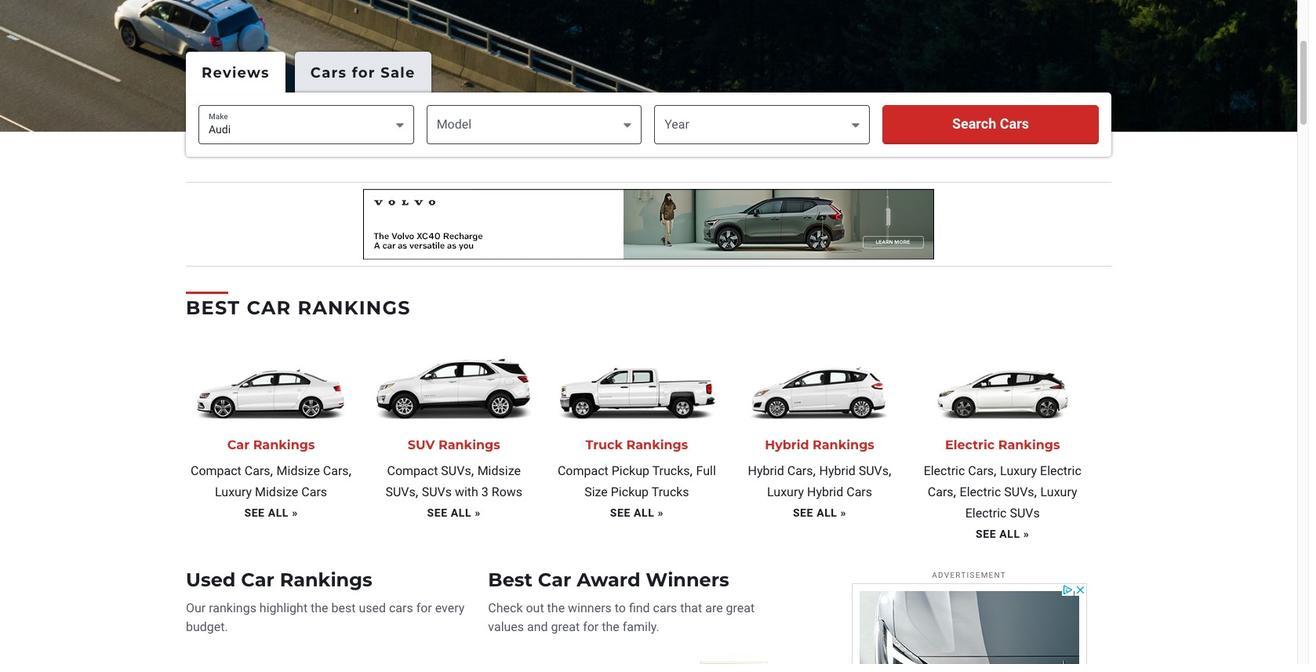 Task type: locate. For each thing, give the bounding box(es) containing it.
trucks left full
[[653, 464, 690, 479]]

luxury inside luxury electric suvs
[[1041, 485, 1078, 500]]

pickup down truck rankings 'link'
[[612, 464, 650, 479]]

the right out
[[547, 601, 565, 616]]

all down luxury electric suvs link at bottom
[[1000, 528, 1021, 541]]

our
[[186, 601, 206, 616]]

see all » for pickup
[[610, 507, 664, 520]]

1 cars from the left
[[389, 601, 413, 616]]

see all » link
[[244, 507, 298, 520], [427, 507, 481, 520], [610, 507, 664, 520], [793, 507, 847, 520], [976, 528, 1030, 541]]

full size pickup trucks
[[585, 464, 716, 500]]

winners
[[568, 601, 612, 616]]

cars right 'find'
[[653, 601, 677, 616]]

cars right used
[[389, 601, 413, 616]]

award
[[577, 569, 641, 592]]

all inside hybrid cars hybrid suvs luxury hybrid cars see all »
[[817, 507, 838, 520]]

compact up size
[[558, 464, 609, 479]]

electric for electric suvs
[[960, 485, 1002, 500]]

compact
[[191, 464, 242, 479], [387, 464, 438, 479], [558, 464, 609, 479]]

luxury
[[1001, 464, 1037, 479], [215, 485, 252, 500], [768, 485, 804, 500], [1041, 485, 1078, 500]]

reviews
[[202, 64, 270, 81]]

see all » down full size pickup trucks link
[[610, 507, 664, 520]]

rankings inside truck rankings 'link'
[[627, 438, 688, 453]]

sale
[[381, 64, 416, 81]]

pickup down compact pickup trucks link
[[611, 485, 649, 500]]

full size pickup trucks link
[[585, 464, 716, 500]]

2 horizontal spatial see all »
[[976, 528, 1030, 541]]

all down luxury hybrid cars link
[[817, 507, 838, 520]]

» down luxury electric suvs link at bottom
[[1024, 528, 1030, 541]]

the inside our rankings highlight the best used cars for every budget.
[[311, 601, 328, 616]]

see all »
[[427, 507, 481, 520], [610, 507, 664, 520], [976, 528, 1030, 541]]

see all » link for compact cars
[[244, 507, 298, 520]]

» inside hybrid cars hybrid suvs luxury hybrid cars see all »
[[841, 507, 847, 520]]

1 vertical spatial great
[[551, 620, 580, 635]]

0 horizontal spatial best
[[186, 297, 240, 319]]

all for compact pickup trucks
[[634, 507, 655, 520]]

cars inside our rankings highlight the best used cars for every budget.
[[389, 601, 413, 616]]

cars
[[389, 601, 413, 616], [653, 601, 677, 616]]

compact suvs
[[387, 464, 471, 479]]

luxury inside luxury electric cars
[[1001, 464, 1037, 479]]

the left best
[[311, 601, 328, 616]]

great right and at the left
[[551, 620, 580, 635]]

electric
[[946, 438, 995, 453], [924, 464, 966, 479], [1041, 464, 1082, 479], [960, 485, 1002, 500], [966, 506, 1007, 521]]

for left every
[[416, 601, 432, 616]]

all
[[268, 507, 289, 520], [451, 507, 472, 520], [634, 507, 655, 520], [817, 507, 838, 520], [1000, 528, 1021, 541]]

car rankings
[[227, 438, 315, 453]]

used car rankings
[[186, 569, 373, 592]]

1 horizontal spatial best
[[488, 569, 533, 592]]

» down suvs with 3 rows link
[[475, 507, 481, 520]]

» down luxury midsize cars link
[[292, 507, 298, 520]]

pickup inside full size pickup trucks
[[611, 485, 649, 500]]

1 horizontal spatial compact
[[387, 464, 438, 479]]

1 horizontal spatial see all »
[[610, 507, 664, 520]]

0 vertical spatial best
[[186, 297, 240, 319]]

car
[[247, 297, 291, 319], [227, 438, 250, 453], [241, 569, 275, 592], [538, 569, 572, 592]]

» down full size pickup trucks link
[[658, 507, 664, 520]]

great
[[726, 601, 755, 616], [551, 620, 580, 635]]

suvs inside hybrid cars hybrid suvs luxury hybrid cars see all »
[[859, 464, 889, 479]]

2 compact from the left
[[387, 464, 438, 479]]

see down luxury hybrid cars link
[[793, 507, 814, 520]]

trucks
[[653, 464, 690, 479], [652, 485, 689, 500]]

best
[[186, 297, 240, 319], [488, 569, 533, 592]]

hybrid
[[765, 438, 809, 453], [748, 464, 785, 479], [820, 464, 856, 479], [807, 485, 844, 500]]

electric cars link
[[924, 464, 994, 479]]

all for electric cars
[[1000, 528, 1021, 541]]

rankings inside electric rankings link
[[999, 438, 1061, 453]]

electric up luxury electric suvs link at bottom
[[1041, 464, 1082, 479]]

used
[[359, 601, 386, 616]]

0 horizontal spatial compact
[[191, 464, 242, 479]]

see all » for cars
[[976, 528, 1030, 541]]

2 horizontal spatial for
[[583, 620, 599, 635]]

electric for electric rankings
[[946, 438, 995, 453]]

see for compact suvs
[[427, 507, 448, 520]]

cars
[[311, 64, 347, 81], [1000, 115, 1030, 132], [245, 464, 270, 479], [323, 464, 349, 479], [788, 464, 813, 479], [969, 464, 994, 479], [302, 485, 327, 500], [847, 485, 873, 500], [928, 485, 954, 500]]

rankings
[[209, 601, 257, 616]]

compact for compact cars midsize cars luxury midsize cars see all »
[[191, 464, 242, 479]]

luxury right electric suvs at the right
[[1041, 485, 1078, 500]]

1 vertical spatial trucks
[[652, 485, 689, 500]]

the down the to
[[602, 620, 620, 635]]

family.
[[623, 620, 660, 635]]

1 horizontal spatial cars
[[653, 601, 677, 616]]

0 vertical spatial pickup
[[612, 464, 650, 479]]

car for best car award winners
[[538, 569, 572, 592]]

see
[[244, 507, 265, 520], [427, 507, 448, 520], [610, 507, 631, 520], [793, 507, 814, 520], [976, 528, 997, 541]]

suvs
[[441, 464, 471, 479], [859, 464, 889, 479], [386, 485, 416, 500], [422, 485, 452, 500], [1005, 485, 1035, 500], [1010, 506, 1040, 521]]

size
[[585, 485, 608, 500]]

»
[[292, 507, 298, 520], [475, 507, 481, 520], [658, 507, 664, 520], [841, 507, 847, 520], [1024, 528, 1030, 541]]

highlight
[[260, 601, 308, 616]]

compact cars midsize cars luxury midsize cars see all »
[[191, 464, 349, 520]]

rankings
[[298, 297, 411, 319], [253, 438, 315, 453], [439, 438, 500, 453], [627, 438, 688, 453], [813, 438, 875, 453], [999, 438, 1061, 453], [280, 569, 373, 592]]

see for electric cars
[[976, 528, 997, 541]]

0 horizontal spatial great
[[551, 620, 580, 635]]

» down luxury hybrid cars link
[[841, 507, 847, 520]]

2 horizontal spatial compact
[[558, 464, 609, 479]]

suvs with 3 rows
[[422, 485, 523, 500]]

see all » link for compact suvs
[[427, 507, 481, 520]]

advertisement region
[[363, 189, 935, 260], [852, 584, 1087, 665]]

rankings for hybrid cars
[[813, 438, 875, 453]]

pickup
[[612, 464, 650, 479], [611, 485, 649, 500]]

0 horizontal spatial cars
[[389, 601, 413, 616]]

see all » link for electric cars
[[976, 528, 1030, 541]]

see all » link down luxury hybrid cars link
[[793, 507, 847, 520]]

full
[[697, 464, 716, 479]]

electric down the electric cars link
[[960, 485, 1002, 500]]

every
[[435, 601, 465, 616]]

see all » link down luxury electric suvs link at bottom
[[976, 528, 1030, 541]]

2 cars from the left
[[653, 601, 677, 616]]

electric cars
[[924, 464, 994, 479]]

midsize cars link
[[277, 464, 349, 479]]

cars inside the check out the winners to find cars that are great values and great for the family.
[[653, 601, 677, 616]]

search
[[953, 115, 997, 132]]

best car award winners
[[488, 569, 730, 592]]

luxury electric suvs link
[[966, 485, 1078, 521]]

all down with
[[451, 507, 472, 520]]

luxury down compact cars link
[[215, 485, 252, 500]]

electric down electric suvs at the right
[[966, 506, 1007, 521]]

compact up luxury midsize cars link
[[191, 464, 242, 479]]

0 vertical spatial advertisement region
[[363, 189, 935, 260]]

cars for award
[[653, 601, 677, 616]]

for left sale
[[352, 64, 376, 81]]

with
[[455, 485, 479, 500]]

0 vertical spatial great
[[726, 601, 755, 616]]

3 compact from the left
[[558, 464, 609, 479]]

rankings inside 'suv rankings' link
[[439, 438, 500, 453]]

all down full size pickup trucks link
[[634, 507, 655, 520]]

hybrid cars link
[[748, 464, 813, 479]]

see down luxury midsize cars link
[[244, 507, 265, 520]]

to
[[615, 601, 626, 616]]

trucks down compact pickup trucks link
[[652, 485, 689, 500]]

0 horizontal spatial for
[[352, 64, 376, 81]]

rankings for compact suvs
[[439, 438, 500, 453]]

rankings inside hybrid rankings link
[[813, 438, 875, 453]]

cars inside luxury electric cars
[[928, 485, 954, 500]]

electric rankings
[[946, 438, 1061, 453]]

great right the are
[[726, 601, 755, 616]]

for down winners
[[583, 620, 599, 635]]

rankings for electric cars
[[999, 438, 1061, 453]]

check out the winners to find cars that are great values and great for the family.
[[488, 601, 755, 635]]

1 vertical spatial best
[[488, 569, 533, 592]]

luxury down hybrid cars link
[[768, 485, 804, 500]]

see down midsize suvs
[[427, 507, 448, 520]]

0 horizontal spatial the
[[311, 601, 328, 616]]

rankings for compact cars
[[253, 438, 315, 453]]

all down luxury midsize cars link
[[268, 507, 289, 520]]

electric up electric suvs link
[[924, 464, 966, 479]]

see all » link down luxury midsize cars link
[[244, 507, 298, 520]]

2 vertical spatial for
[[583, 620, 599, 635]]

1 vertical spatial pickup
[[611, 485, 649, 500]]

advertisement
[[932, 571, 1007, 580]]

compact down suv
[[387, 464, 438, 479]]

all inside 'compact cars midsize cars luxury midsize cars see all »'
[[268, 507, 289, 520]]

midsize up luxury midsize cars link
[[277, 464, 320, 479]]

search cars button
[[883, 105, 1099, 144]]

see all » down luxury electric suvs link at bottom
[[976, 528, 1030, 541]]

1 vertical spatial for
[[416, 601, 432, 616]]

rankings inside car rankings link
[[253, 438, 315, 453]]

for inside the check out the winners to find cars that are great values and great for the family.
[[583, 620, 599, 635]]

see all » link down full size pickup trucks link
[[610, 507, 664, 520]]

0 horizontal spatial see all »
[[427, 507, 481, 520]]

see inside 'compact cars midsize cars luxury midsize cars see all »'
[[244, 507, 265, 520]]

luxury down electric rankings link
[[1001, 464, 1037, 479]]

the
[[311, 601, 328, 616], [547, 601, 565, 616], [602, 620, 620, 635]]

for
[[352, 64, 376, 81], [416, 601, 432, 616], [583, 620, 599, 635]]

suv rankings link
[[372, 438, 536, 454]]

midsize up rows
[[478, 464, 521, 479]]

0 vertical spatial for
[[352, 64, 376, 81]]

see all » down with
[[427, 507, 481, 520]]

best
[[332, 601, 356, 616]]

truck rankings link
[[555, 438, 719, 454]]

electric up the "electric cars"
[[946, 438, 995, 453]]

see down electric suvs link
[[976, 528, 997, 541]]

midsize
[[277, 464, 320, 479], [478, 464, 521, 479], [255, 485, 298, 500]]

electric for electric cars
[[924, 464, 966, 479]]

compact inside 'compact cars midsize cars luxury midsize cars see all »'
[[191, 464, 242, 479]]

see down the compact pickup trucks
[[610, 507, 631, 520]]

1 compact from the left
[[191, 464, 242, 479]]

luxury midsize cars link
[[215, 485, 327, 500]]

electric suvs
[[960, 485, 1035, 500]]

» for compact suvs
[[475, 507, 481, 520]]

electric suvs link
[[960, 485, 1035, 500]]

see all » link down with
[[427, 507, 481, 520]]

0 vertical spatial trucks
[[653, 464, 690, 479]]

1 horizontal spatial for
[[416, 601, 432, 616]]

values
[[488, 620, 524, 635]]

out
[[526, 601, 544, 616]]

suvs inside luxury electric suvs
[[1010, 506, 1040, 521]]



Task type: vqa. For each thing, say whether or not it's contained in the screenshot.
leftmost See All »
yes



Task type: describe. For each thing, give the bounding box(es) containing it.
midsize down midsize cars link
[[255, 485, 298, 500]]

hybrid rankings
[[765, 438, 875, 453]]

compact pickup trucks link
[[558, 464, 690, 479]]

suvs inside midsize suvs
[[386, 485, 416, 500]]

luxury electric cars link
[[928, 464, 1082, 500]]

1 horizontal spatial great
[[726, 601, 755, 616]]

are
[[706, 601, 723, 616]]

suv
[[408, 438, 435, 453]]

truck rankings
[[586, 438, 688, 453]]

compact suvs link
[[387, 464, 471, 479]]

cars for rankings
[[389, 601, 413, 616]]

midsize suvs
[[386, 464, 521, 500]]

and
[[527, 620, 548, 635]]

see inside hybrid cars hybrid suvs luxury hybrid cars see all »
[[793, 507, 814, 520]]

all for compact suvs
[[451, 507, 472, 520]]

electric inside luxury electric suvs
[[966, 506, 1007, 521]]

winners
[[646, 569, 730, 592]]

luxury electric suvs
[[966, 485, 1078, 521]]

see all » link for compact pickup trucks
[[610, 507, 664, 520]]

electric inside luxury electric cars
[[1041, 464, 1082, 479]]

midsize suvs link
[[386, 464, 521, 500]]

see all » link for hybrid cars
[[793, 507, 847, 520]]

see for compact pickup trucks
[[610, 507, 631, 520]]

midsize inside midsize suvs
[[478, 464, 521, 479]]

electric rankings link
[[921, 438, 1085, 454]]

for inside 'cars for sale' button
[[352, 64, 376, 81]]

for inside our rankings highlight the best used cars for every budget.
[[416, 601, 432, 616]]

our rankings highlight the best used cars for every budget.
[[186, 601, 465, 635]]

compact for compact pickup trucks
[[558, 464, 609, 479]]

best car rankings
[[186, 297, 411, 319]]

hybrid cars hybrid suvs luxury hybrid cars see all »
[[748, 464, 889, 520]]

luxury inside hybrid cars hybrid suvs luxury hybrid cars see all »
[[768, 485, 804, 500]]

car rankings link
[[189, 438, 353, 454]]

cars for sale button
[[295, 51, 431, 94]]

best for best car rankings
[[186, 297, 240, 319]]

trucks inside full size pickup trucks
[[652, 485, 689, 500]]

rankings for compact pickup trucks
[[627, 438, 688, 453]]

luxury inside 'compact cars midsize cars luxury midsize cars see all »'
[[215, 485, 252, 500]]

rows
[[492, 485, 523, 500]]

3
[[482, 485, 489, 500]]

» inside 'compact cars midsize cars luxury midsize cars see all »'
[[292, 507, 298, 520]]

reviews button
[[186, 51, 285, 94]]

hybrid suvs link
[[820, 464, 889, 479]]

1 horizontal spatial the
[[547, 601, 565, 616]]

» for compact pickup trucks
[[658, 507, 664, 520]]

cars for sale
[[311, 64, 416, 81]]

luxury hybrid cars link
[[768, 485, 873, 500]]

compact cars link
[[191, 464, 270, 479]]

compact for compact suvs
[[387, 464, 438, 479]]

check
[[488, 601, 523, 616]]

compact pickup trucks
[[558, 464, 690, 479]]

2 horizontal spatial the
[[602, 620, 620, 635]]

see all » for suvs
[[427, 507, 481, 520]]

car for best car rankings
[[247, 297, 291, 319]]

find
[[629, 601, 650, 616]]

luxury electric cars
[[928, 464, 1082, 500]]

search cars
[[953, 115, 1030, 132]]

budget.
[[186, 620, 228, 635]]

used
[[186, 569, 236, 592]]

suvs with 3 rows link
[[422, 485, 523, 500]]

hybrid rankings link
[[738, 438, 902, 454]]

suv rankings
[[408, 438, 500, 453]]

truck
[[586, 438, 623, 453]]

» for electric cars
[[1024, 528, 1030, 541]]

best for best car award winners
[[488, 569, 533, 592]]

1 vertical spatial advertisement region
[[852, 584, 1087, 665]]

that
[[681, 601, 703, 616]]

car for used car rankings
[[241, 569, 275, 592]]



